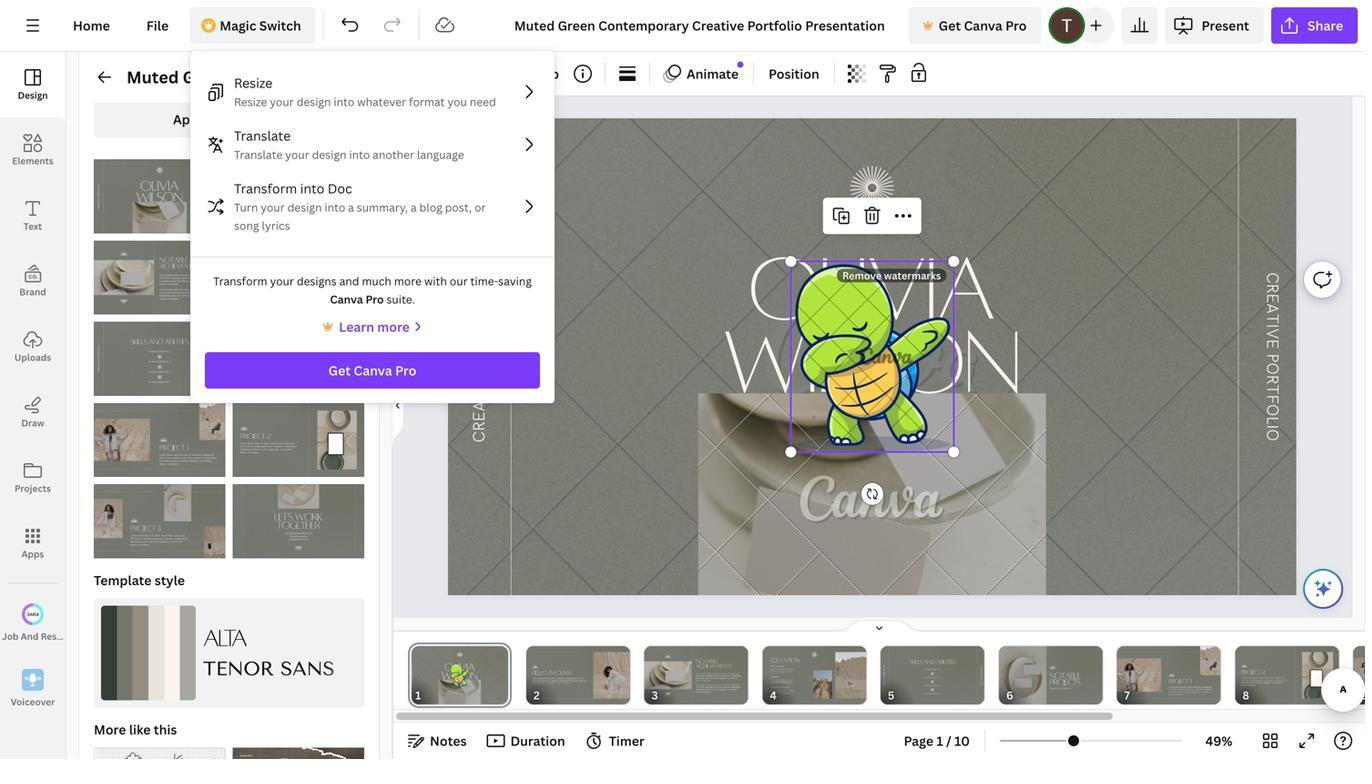 Task type: locate. For each thing, give the bounding box(es) containing it.
2 vertical spatial design
[[287, 200, 322, 215]]

tenor
[[203, 658, 274, 681]]

resize resize your design into whatever format you need
[[234, 74, 496, 109]]

1 vertical spatial design
[[312, 147, 346, 162]]

design inside translate translate your design into another language
[[312, 147, 346, 162]]

your inside the transform into doc turn your design into a summary, a blog post, or song lyrics
[[261, 200, 285, 215]]

a down doc
[[348, 200, 354, 215]]

0 vertical spatial pro
[[1005, 17, 1027, 34]]

o
[[1262, 363, 1282, 375], [1262, 404, 1282, 417], [1262, 429, 1282, 442]]

1 horizontal spatial 10
[[955, 733, 970, 750]]

1 o from the top
[[1262, 363, 1282, 375]]

elements button
[[0, 117, 66, 183]]

1 vertical spatial t
[[1262, 385, 1282, 395]]

design inside resize resize your design into whatever format you need
[[297, 94, 331, 109]]

o down p
[[1262, 404, 1282, 417]]

transform your designs and much more with our time-saving canva pro suite.
[[213, 274, 532, 307]]

into left another
[[349, 147, 370, 162]]

2 vertical spatial pro
[[395, 362, 416, 379]]

0 vertical spatial e
[[1262, 294, 1282, 303]]

creative up whatever
[[356, 66, 423, 88]]

3 o from the top
[[1262, 429, 1282, 442]]

into left doc
[[300, 180, 325, 197]]

position button
[[761, 59, 827, 88]]

canva
[[964, 17, 1002, 34], [330, 292, 363, 307], [354, 362, 392, 379]]

i down f
[[1262, 425, 1282, 429]]

animate button
[[657, 59, 746, 88]]

draw button
[[0, 380, 66, 445]]

design
[[18, 89, 48, 102]]

0 vertical spatial more
[[394, 274, 422, 289]]

page 1 / 10 button
[[897, 727, 977, 756]]

a up v at the right
[[1262, 303, 1282, 314]]

canva assistant image
[[1312, 578, 1334, 600]]

into inside translate translate your design into another language
[[349, 147, 370, 162]]

0 horizontal spatial creative
[[356, 66, 423, 88]]

creative right "hide" image
[[470, 366, 489, 443]]

c
[[1262, 272, 1282, 284]]

r up f
[[1262, 375, 1282, 385]]

10
[[230, 111, 246, 128], [955, 733, 970, 750]]

0 horizontal spatial get canva pro
[[328, 362, 416, 379]]

2 horizontal spatial pro
[[1005, 17, 1027, 34]]

file button
[[132, 7, 183, 44]]

0 vertical spatial resize
[[234, 74, 273, 92]]

design down contemporary
[[297, 94, 331, 109]]

portfolio right our
[[470, 274, 489, 362]]

0 vertical spatial 10
[[230, 111, 246, 128]]

transform down song
[[213, 274, 267, 289]]

l
[[1262, 416, 1282, 425]]

summary,
[[357, 200, 408, 215]]

doc
[[328, 180, 352, 197]]

format
[[409, 94, 445, 109]]

o down l
[[1262, 429, 1282, 442]]

1 t from the top
[[1262, 314, 1282, 324]]

muted green contemporary creative portfolio presentation image
[[94, 159, 225, 233], [233, 159, 364, 233], [94, 241, 225, 315], [233, 241, 364, 315], [94, 322, 225, 396], [233, 322, 364, 396], [94, 403, 225, 477], [233, 403, 364, 477], [94, 485, 225, 559], [233, 485, 364, 559]]

1 vertical spatial more
[[377, 318, 410, 336]]

0 vertical spatial canva
[[964, 17, 1002, 34]]

0 horizontal spatial get
[[328, 362, 351, 379]]

i
[[1262, 324, 1282, 329], [1262, 425, 1282, 429]]

apps button
[[0, 511, 66, 576]]

t up v at the right
[[1262, 314, 1282, 324]]

Page title text field
[[429, 687, 436, 705]]

e down c
[[1262, 294, 1282, 303]]

creative
[[356, 66, 423, 88], [470, 366, 489, 443]]

1 resize from the top
[[234, 74, 273, 92]]

1 horizontal spatial get
[[939, 17, 961, 34]]

2 r from the top
[[1262, 375, 1282, 385]]

1 vertical spatial creative
[[470, 366, 489, 443]]

0 horizontal spatial a
[[348, 200, 354, 215]]

design up lyrics at the left
[[287, 200, 322, 215]]

portfolio
[[427, 66, 498, 88], [470, 274, 489, 362]]

2 resize from the top
[[234, 94, 267, 109]]

1 vertical spatial translate
[[234, 147, 283, 162]]

0 vertical spatial r
[[1262, 284, 1282, 294]]

transform up the turn
[[234, 180, 297, 197]]

0 vertical spatial design
[[297, 94, 331, 109]]

magic
[[220, 17, 256, 34]]

t up l
[[1262, 385, 1282, 395]]

your inside transform your designs and much more with our time-saving canva pro suite.
[[270, 274, 294, 289]]

voiceover
[[11, 696, 55, 708]]

you
[[448, 94, 467, 109]]

0 vertical spatial transform
[[234, 180, 297, 197]]

1 horizontal spatial get canva pro
[[939, 17, 1027, 34]]

template
[[94, 572, 152, 589]]

pro inside main menu bar
[[1005, 17, 1027, 34]]

need
[[470, 94, 496, 109]]

a left blog
[[411, 200, 417, 215]]

r up v at the right
[[1262, 284, 1282, 294]]

design for resize
[[297, 94, 331, 109]]

much
[[362, 274, 391, 289]]

1 vertical spatial 10
[[955, 733, 970, 750]]

home link
[[58, 7, 125, 44]]

e
[[1262, 294, 1282, 303], [1262, 339, 1282, 349]]

1 vertical spatial portfolio
[[470, 274, 489, 362]]

2 e from the top
[[1262, 339, 1282, 349]]

get canva pro inside main menu bar
[[939, 17, 1027, 34]]

1 vertical spatial i
[[1262, 425, 1282, 429]]

apply
[[173, 111, 209, 128]]

i up p
[[1262, 324, 1282, 329]]

apply all 10 pages button
[[94, 101, 364, 138]]

menu
[[190, 66, 555, 242]]

0 vertical spatial get
[[939, 17, 961, 34]]

projects button
[[0, 445, 66, 511]]

transform for into
[[234, 180, 297, 197]]

1 vertical spatial o
[[1262, 404, 1282, 417]]

10 right all at the left of the page
[[230, 111, 246, 128]]

learn more
[[339, 318, 410, 336]]

and
[[339, 274, 359, 289]]

timer button
[[580, 727, 652, 756]]

transform
[[234, 180, 297, 197], [213, 274, 267, 289]]

like
[[129, 721, 151, 738]]

1 horizontal spatial get canva pro button
[[909, 7, 1041, 44]]

into down doc
[[325, 200, 345, 215]]

projects
[[15, 483, 51, 495]]

0 vertical spatial o
[[1262, 363, 1282, 375]]

1 e from the top
[[1262, 294, 1282, 303]]

design
[[297, 94, 331, 109], [312, 147, 346, 162], [287, 200, 322, 215]]

magic switch
[[220, 17, 301, 34]]

get inside main menu bar
[[939, 17, 961, 34]]

0 horizontal spatial 10
[[230, 111, 246, 128]]

2 vertical spatial o
[[1262, 429, 1282, 442]]

0 horizontal spatial pro
[[366, 292, 384, 307]]

1 vertical spatial transform
[[213, 274, 267, 289]]

your
[[270, 94, 294, 109], [285, 147, 309, 162], [261, 200, 285, 215], [270, 274, 294, 289]]

muted green contemporary creative portfolio presentation element
[[94, 159, 225, 233], [94, 241, 225, 315], [94, 322, 225, 396], [94, 403, 225, 477], [233, 403, 364, 477], [94, 485, 225, 559], [233, 485, 364, 559]]

49%
[[1205, 733, 1233, 750]]

2 translate from the top
[[234, 147, 283, 162]]

resize
[[234, 74, 273, 92], [234, 94, 267, 109]]

home
[[73, 17, 110, 34]]

more
[[394, 274, 422, 289], [377, 318, 410, 336]]

o up f
[[1262, 363, 1282, 375]]

canva inside transform your designs and much more with our time-saving canva pro suite.
[[330, 292, 363, 307]]

0 vertical spatial translate
[[234, 127, 291, 144]]

translate right all at the left of the page
[[234, 127, 291, 144]]

all
[[212, 111, 227, 128]]

hand drawn fireworks image
[[851, 166, 894, 210]]

translate down pages
[[234, 147, 283, 162]]

notes
[[430, 733, 467, 750]]

olivia
[[748, 237, 994, 337]]

cute turtle dabbing cartoon vector illustration image
[[791, 262, 954, 452]]

2 i from the top
[[1262, 425, 1282, 429]]

main menu bar
[[0, 0, 1365, 52]]

2 o from the top
[[1262, 404, 1282, 417]]

e up p
[[1262, 339, 1282, 349]]

0 vertical spatial get canva pro button
[[909, 7, 1041, 44]]

side panel tab list
[[0, 52, 87, 722]]

lyrics
[[262, 218, 290, 233]]

1 horizontal spatial a
[[411, 200, 417, 215]]

style
[[155, 572, 185, 589]]

1 vertical spatial r
[[1262, 375, 1282, 385]]

1 vertical spatial resize
[[234, 94, 267, 109]]

duration
[[510, 733, 565, 750]]

t
[[1262, 314, 1282, 324], [1262, 385, 1282, 395]]

green
[[183, 66, 231, 88]]

0 vertical spatial t
[[1262, 314, 1282, 324]]

1 vertical spatial get canva pro button
[[205, 352, 540, 389]]

present
[[1202, 17, 1249, 34]]

designs
[[297, 274, 337, 289]]

pro
[[1005, 17, 1027, 34], [366, 292, 384, 307], [395, 362, 416, 379]]

into down 'muted green contemporary creative portfolio presentation'
[[334, 94, 354, 109]]

suite.
[[387, 292, 415, 307]]

0 vertical spatial i
[[1262, 324, 1282, 329]]

flip button
[[529, 59, 566, 88]]

10 right /
[[955, 733, 970, 750]]

more down suite. in the left top of the page
[[377, 318, 410, 336]]

0 vertical spatial get canva pro
[[939, 17, 1027, 34]]

your inside resize resize your design into whatever format you need
[[270, 94, 294, 109]]

portfolio up the you
[[427, 66, 498, 88]]

design up doc
[[312, 147, 346, 162]]

v
[[1262, 329, 1282, 339]]

transform inside the transform into doc turn your design into a summary, a blog post, or song lyrics
[[234, 180, 297, 197]]

transform inside transform your designs and much more with our time-saving canva pro suite.
[[213, 274, 267, 289]]

1 horizontal spatial pro
[[395, 362, 416, 379]]

wilson
[[723, 310, 1019, 410]]

1 vertical spatial e
[[1262, 339, 1282, 349]]

1 vertical spatial get
[[328, 362, 351, 379]]

into inside resize resize your design into whatever format you need
[[334, 94, 354, 109]]

hide image
[[393, 362, 404, 449]]

transform into doc turn your design into a summary, a blog post, or song lyrics
[[234, 180, 486, 233]]

into
[[334, 94, 354, 109], [349, 147, 370, 162], [300, 180, 325, 197], [325, 200, 345, 215]]

saving
[[498, 274, 532, 289]]

get canva pro button inside main menu bar
[[909, 7, 1041, 44]]

1 vertical spatial canva
[[330, 292, 363, 307]]

more up suite. in the left top of the page
[[394, 274, 422, 289]]

more like this
[[94, 721, 177, 738]]

1 vertical spatial pro
[[366, 292, 384, 307]]

get canva pro button
[[909, 7, 1041, 44], [205, 352, 540, 389]]



Task type: describe. For each thing, give the bounding box(es) containing it.
pro inside transform your designs and much more with our time-saving canva pro suite.
[[366, 292, 384, 307]]

duration button
[[481, 727, 573, 756]]

brand button
[[0, 249, 66, 314]]

muted
[[127, 66, 179, 88]]

design button
[[0, 52, 66, 117]]

song
[[234, 218, 259, 233]]

page 1 / 10
[[904, 733, 970, 750]]

2 horizontal spatial a
[[1262, 303, 1282, 314]]

page
[[904, 733, 933, 750]]

0 horizontal spatial get canva pro button
[[205, 352, 540, 389]]

1 r from the top
[[1262, 284, 1282, 294]]

time-
[[470, 274, 498, 289]]

translate translate your design into another language
[[234, 127, 464, 162]]

draw
[[21, 417, 44, 429]]

49% button
[[1189, 727, 1249, 756]]

0 vertical spatial portfolio
[[427, 66, 498, 88]]

apply all 10 pages
[[173, 111, 285, 128]]

canva inside main menu bar
[[964, 17, 1002, 34]]

creative portfolio
[[470, 274, 489, 443]]

blog
[[419, 200, 442, 215]]

text
[[24, 220, 42, 233]]

notes button
[[401, 727, 474, 756]]

ai
[[78, 630, 87, 643]]

presentation
[[502, 66, 605, 88]]

more inside button
[[377, 318, 410, 336]]

or
[[475, 200, 486, 215]]

2 t from the top
[[1262, 385, 1282, 395]]

remove watermarks button
[[837, 269, 947, 282]]

and
[[21, 630, 39, 643]]

resume
[[41, 630, 76, 643]]

uploads button
[[0, 314, 66, 380]]

apps
[[22, 548, 44, 561]]

alta tenor sans
[[203, 625, 335, 681]]

more inside transform your designs and much more with our time-saving canva pro suite.
[[394, 274, 422, 289]]

share button
[[1271, 7, 1358, 44]]

menu containing resize
[[190, 66, 555, 242]]

p
[[1262, 354, 1282, 363]]

design inside the transform into doc turn your design into a summary, a blog post, or song lyrics
[[287, 200, 322, 215]]

remove
[[842, 269, 882, 282]]

learn
[[339, 318, 374, 336]]

job and resume ai button
[[0, 591, 87, 657]]

brown and green scrapbook art history presentation group
[[233, 737, 364, 760]]

text button
[[0, 183, 66, 249]]

our
[[450, 274, 468, 289]]

green and white doodle thesis defense presentation group
[[94, 737, 225, 760]]

template style
[[94, 572, 185, 589]]

1 vertical spatial get canva pro
[[328, 362, 416, 379]]

/
[[946, 733, 951, 750]]

whatever
[[357, 94, 406, 109]]

magic switch button
[[191, 7, 316, 44]]

present button
[[1165, 7, 1264, 44]]

pages
[[249, 111, 285, 128]]

your inside translate translate your design into another language
[[285, 147, 309, 162]]

1 translate from the top
[[234, 127, 291, 144]]

contemporary
[[235, 66, 352, 88]]

design for translate
[[312, 147, 346, 162]]

sans
[[281, 658, 335, 681]]

alta
[[203, 625, 246, 652]]

watermarks
[[884, 269, 941, 282]]

0 vertical spatial creative
[[356, 66, 423, 88]]

file
[[146, 17, 169, 34]]

new image
[[737, 62, 744, 68]]

f
[[1262, 395, 1282, 404]]

another
[[373, 147, 414, 162]]

remove watermarks
[[842, 269, 941, 282]]

brand
[[19, 286, 46, 298]]

uploads
[[14, 352, 51, 364]]

job
[[2, 630, 19, 643]]

1 horizontal spatial creative
[[470, 366, 489, 443]]

post,
[[445, 200, 472, 215]]

job and resume ai
[[2, 630, 87, 643]]

switch
[[259, 17, 301, 34]]

this
[[154, 721, 177, 738]]

position
[[769, 65, 819, 82]]

1 i from the top
[[1262, 324, 1282, 329]]

timer
[[609, 733, 645, 750]]

with
[[424, 274, 447, 289]]

voiceover button
[[0, 657, 66, 722]]

page 1 image
[[408, 647, 512, 705]]

more
[[94, 721, 126, 738]]

2 vertical spatial canva
[[354, 362, 392, 379]]

Design title text field
[[500, 7, 901, 44]]

transform for your
[[213, 274, 267, 289]]

hide pages image
[[836, 619, 923, 634]]

turn
[[234, 200, 258, 215]]

share
[[1308, 17, 1343, 34]]

c r e a t i v e p o r t f o l i o
[[1262, 272, 1282, 442]]



Task type: vqa. For each thing, say whether or not it's contained in the screenshot.
Access in button
no



